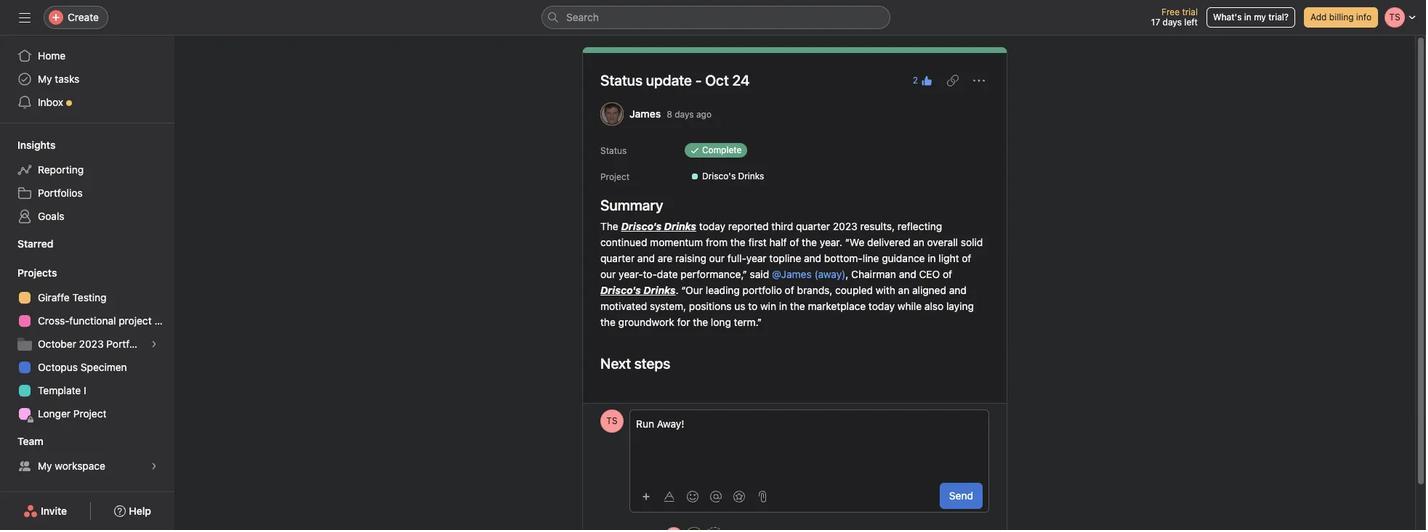 Task type: locate. For each thing, give the bounding box(es) containing it.
search list box
[[542, 6, 890, 29]]

run away!
[[636, 418, 684, 430]]

my tasks
[[38, 73, 80, 85]]

drinks down date
[[643, 284, 676, 297]]

laying
[[946, 300, 974, 313]]

status for status update - oct 24
[[600, 72, 643, 89]]

0 vertical spatial drinks
[[738, 171, 764, 182]]

0 horizontal spatial project
[[73, 408, 107, 420]]

my down team
[[38, 460, 52, 472]]

1 horizontal spatial our
[[709, 252, 725, 265]]

send button
[[940, 483, 983, 510]]

drinks up momentum
[[664, 220, 696, 233]]

project up summary
[[600, 172, 630, 182]]

project
[[600, 172, 630, 182], [73, 408, 107, 420]]

portfolios
[[38, 187, 83, 199]]

0 horizontal spatial quarter
[[600, 252, 635, 265]]

today down with
[[869, 300, 895, 313]]

momentum
[[650, 236, 703, 249]]

1 horizontal spatial in
[[928, 252, 936, 265]]

my tasks link
[[9, 68, 166, 91]]

today up the from
[[699, 220, 725, 233]]

0 horizontal spatial days
[[675, 109, 694, 120]]

what's in my trial?
[[1213, 12, 1289, 23]]

today inside . "our leading portfolio of brands, coupled with an aligned and motivated system, positions us to win in the marketplace today while also laying the groundwork for the long term."
[[869, 300, 895, 313]]

of down the @james
[[785, 284, 794, 297]]

see details, my workspace image
[[150, 462, 158, 471]]

of down light
[[943, 268, 952, 281]]

1 my from the top
[[38, 73, 52, 85]]

add
[[1311, 12, 1327, 23]]

2023 up "we
[[833, 220, 858, 233]]

1 vertical spatial today
[[869, 300, 895, 313]]

2 status from the top
[[600, 145, 627, 156]]

longer
[[38, 408, 71, 420]]

inbox
[[38, 96, 63, 108]]

,
[[846, 268, 849, 281]]

free
[[1162, 7, 1180, 17]]

giraffe testing
[[38, 291, 106, 304]]

my inside my workspace "link"
[[38, 460, 52, 472]]

projects button
[[0, 266, 57, 281]]

days inside free trial 17 days left
[[1163, 17, 1182, 28]]

help button
[[105, 499, 161, 525]]

and inside @james (away) , chairman and ceo of drisco's drinks
[[899, 268, 916, 281]]

to
[[748, 300, 758, 313]]

drisco's inside @james (away) , chairman and ceo of drisco's drinks
[[600, 284, 641, 297]]

@james
[[772, 268, 812, 281]]

continued
[[600, 236, 647, 249]]

drisco's inside drisco's drinks link
[[702, 171, 736, 182]]

october 2023 portfolio link
[[9, 333, 166, 356]]

run
[[636, 418, 654, 430]]

of right the half on the top right of page
[[790, 236, 799, 249]]

results,
[[860, 220, 895, 233]]

an down reflecting
[[913, 236, 924, 249]]

1 vertical spatial in
[[928, 252, 936, 265]]

0 vertical spatial drisco's
[[702, 171, 736, 182]]

1 vertical spatial quarter
[[600, 252, 635, 265]]

hide sidebar image
[[19, 12, 31, 23]]

chairman
[[851, 268, 896, 281]]

trial?
[[1269, 12, 1289, 23]]

leading
[[706, 284, 740, 297]]

1 vertical spatial our
[[600, 268, 616, 281]]

giraffe testing link
[[9, 286, 166, 310]]

light
[[939, 252, 959, 265]]

drisco's
[[702, 171, 736, 182], [621, 220, 662, 233], [600, 284, 641, 297]]

plan
[[154, 315, 174, 327]]

toolbar
[[636, 486, 773, 507]]

2 vertical spatial drisco's
[[600, 284, 641, 297]]

our
[[709, 252, 725, 265], [600, 268, 616, 281]]

free trial 17 days left
[[1151, 7, 1198, 28]]

line
[[863, 252, 879, 265]]

drisco's down complete
[[702, 171, 736, 182]]

1 status from the top
[[600, 72, 643, 89]]

2 my from the top
[[38, 460, 52, 472]]

1 horizontal spatial an
[[913, 236, 924, 249]]

see details, october 2023 portfolio image
[[150, 340, 158, 349]]

complete
[[702, 145, 742, 156]]

goals link
[[9, 205, 166, 228]]

0 vertical spatial today
[[699, 220, 725, 233]]

1 vertical spatial 2023
[[79, 338, 104, 350]]

drisco's up motivated
[[600, 284, 641, 297]]

2 button
[[908, 71, 937, 91]]

drisco's down summary
[[621, 220, 662, 233]]

create button
[[44, 6, 108, 29]]

insights button
[[0, 138, 56, 153]]

drinks down complete
[[738, 171, 764, 182]]

ja
[[607, 108, 617, 119]]

cross-functional project plan
[[38, 315, 174, 327]]

0 horizontal spatial today
[[699, 220, 725, 233]]

and down guidance
[[899, 268, 916, 281]]

0 horizontal spatial an
[[898, 284, 909, 297]]

at mention image
[[710, 491, 722, 503]]

days right 8
[[675, 109, 694, 120]]

an inside today reported third quarter 2023 results, reflecting continued momentum from the first half of the year. "we delivered an overall solid quarter and are raising our full-year topline and bottom-line guidance in light of our year-to-date performance," said
[[913, 236, 924, 249]]

quarter
[[796, 220, 830, 233], [600, 252, 635, 265]]

term."
[[734, 316, 762, 329]]

0 vertical spatial our
[[709, 252, 725, 265]]

0 vertical spatial project
[[600, 172, 630, 182]]

0 vertical spatial days
[[1163, 17, 1182, 28]]

copy link image
[[947, 75, 959, 86]]

summary
[[600, 197, 663, 214]]

appreciations image
[[733, 491, 745, 503]]

2023 down 'cross-functional project plan' link
[[79, 338, 104, 350]]

my inside my tasks link
[[38, 73, 52, 85]]

my
[[38, 73, 52, 85], [38, 460, 52, 472]]

0 vertical spatial an
[[913, 236, 924, 249]]

quarter up year.
[[796, 220, 830, 233]]

(away)
[[814, 268, 846, 281]]

0 vertical spatial my
[[38, 73, 52, 85]]

performance,"
[[681, 268, 747, 281]]

0 vertical spatial quarter
[[796, 220, 830, 233]]

project down template i link
[[73, 408, 107, 420]]

my left tasks
[[38, 73, 52, 85]]

an up while
[[898, 284, 909, 297]]

the
[[730, 236, 746, 249], [802, 236, 817, 249], [790, 300, 805, 313], [600, 316, 616, 329], [693, 316, 708, 329]]

with
[[876, 284, 895, 297]]

the left year.
[[802, 236, 817, 249]]

away!
[[657, 418, 684, 430]]

"our
[[681, 284, 703, 297]]

cross-
[[38, 315, 69, 327]]

my
[[1254, 12, 1266, 23]]

of down solid
[[962, 252, 971, 265]]

invite button
[[14, 499, 76, 525]]

1 horizontal spatial days
[[1163, 17, 1182, 28]]

and up laying
[[949, 284, 967, 297]]

today
[[699, 220, 725, 233], [869, 300, 895, 313]]

2 horizontal spatial in
[[1244, 12, 1252, 23]]

2 vertical spatial in
[[779, 300, 787, 313]]

quarter down continued
[[600, 252, 635, 265]]

in inside . "our leading portfolio of brands, coupled with an aligned and motivated system, positions us to win in the marketplace today while also laying the groundwork for the long term."
[[779, 300, 787, 313]]

in right win
[[779, 300, 787, 313]]

days right 17
[[1163, 17, 1182, 28]]

status up ja
[[600, 72, 643, 89]]

1 horizontal spatial today
[[869, 300, 895, 313]]

half
[[769, 236, 787, 249]]

0 vertical spatial status
[[600, 72, 643, 89]]

what's in my trial? button
[[1207, 7, 1295, 28]]

invite
[[41, 505, 67, 518]]

james
[[629, 108, 661, 120]]

0 vertical spatial 2023
[[833, 220, 858, 233]]

update
[[646, 72, 692, 89]]

0 horizontal spatial in
[[779, 300, 787, 313]]

the right for
[[693, 316, 708, 329]]

our down the from
[[709, 252, 725, 265]]

1 horizontal spatial 2023
[[833, 220, 858, 233]]

1 vertical spatial status
[[600, 145, 627, 156]]

and up @james (away) link
[[804, 252, 821, 265]]

positions
[[689, 300, 732, 313]]

and up to-
[[637, 252, 655, 265]]

date
[[657, 268, 678, 281]]

reported
[[728, 220, 769, 233]]

in left my
[[1244, 12, 1252, 23]]

first
[[748, 236, 767, 249]]

year
[[746, 252, 767, 265]]

status down ja
[[600, 145, 627, 156]]

.
[[676, 284, 679, 297]]

1 vertical spatial my
[[38, 460, 52, 472]]

drinks
[[738, 171, 764, 182], [664, 220, 696, 233], [643, 284, 676, 297]]

in up the ceo
[[928, 252, 936, 265]]

reporting
[[38, 164, 84, 176]]

2 vertical spatial drinks
[[643, 284, 676, 297]]

our left the year-
[[600, 268, 616, 281]]

1 vertical spatial an
[[898, 284, 909, 297]]

1 vertical spatial days
[[675, 109, 694, 120]]

0 horizontal spatial 2023
[[79, 338, 104, 350]]

0 vertical spatial in
[[1244, 12, 1252, 23]]



Task type: describe. For each thing, give the bounding box(es) containing it.
send
[[949, 490, 973, 502]]

my for my workspace
[[38, 460, 52, 472]]

teams element
[[0, 429, 174, 481]]

@james (away) , chairman and ceo of drisco's drinks
[[600, 268, 955, 297]]

reporting link
[[9, 158, 166, 182]]

8
[[667, 109, 672, 120]]

project
[[119, 315, 152, 327]]

status for status
[[600, 145, 627, 156]]

today inside today reported third quarter 2023 results, reflecting continued momentum from the first half of the year. "we delivered an overall solid quarter and are raising our full-year topline and bottom-line guidance in light of our year-to-date performance," said
[[699, 220, 725, 233]]

inbox link
[[9, 91, 166, 114]]

aligned
[[912, 284, 946, 297]]

in inside button
[[1244, 12, 1252, 23]]

"we
[[845, 236, 865, 249]]

portfolio
[[106, 338, 146, 350]]

the down motivated
[[600, 316, 616, 329]]

motivated
[[600, 300, 647, 313]]

groundwork
[[618, 316, 674, 329]]

drisco's drinks link
[[685, 169, 770, 184]]

us
[[734, 300, 745, 313]]

insights
[[17, 139, 56, 151]]

giraffe
[[38, 291, 70, 304]]

my workspace link
[[9, 455, 166, 478]]

said
[[750, 268, 769, 281]]

to-
[[643, 268, 657, 281]]

longer project
[[38, 408, 107, 420]]

team button
[[0, 435, 43, 449]]

2
[[913, 75, 918, 86]]

octopus
[[38, 361, 78, 374]]

raising
[[675, 252, 706, 265]]

year-
[[619, 268, 643, 281]]

-
[[695, 72, 702, 89]]

insert an object image
[[642, 492, 651, 501]]

17
[[1151, 17, 1160, 28]]

1 vertical spatial drisco's
[[621, 220, 662, 233]]

status update - oct 24
[[600, 72, 750, 89]]

attach a file or paste an image image
[[757, 491, 768, 503]]

the up full-
[[730, 236, 746, 249]]

reflecting
[[898, 220, 942, 233]]

guidance
[[882, 252, 925, 265]]

bottom-
[[824, 252, 863, 265]]

2023 inside today reported third quarter 2023 results, reflecting continued momentum from the first half of the year. "we delivered an overall solid quarter and are raising our full-year topline and bottom-line guidance in light of our year-to-date performance," said
[[833, 220, 858, 233]]

days inside james 8 days ago
[[675, 109, 694, 120]]

1 horizontal spatial quarter
[[796, 220, 830, 233]]

octopus specimen
[[38, 361, 127, 374]]

topline
[[769, 252, 801, 265]]

ts
[[606, 416, 618, 427]]

for
[[677, 316, 690, 329]]

billing
[[1329, 12, 1354, 23]]

insights element
[[0, 132, 174, 231]]

ceo
[[919, 268, 940, 281]]

also
[[925, 300, 944, 313]]

info
[[1356, 12, 1372, 23]]

portfolio
[[743, 284, 782, 297]]

drisco's drinks
[[702, 171, 764, 182]]

1 vertical spatial drinks
[[664, 220, 696, 233]]

james 8 days ago
[[629, 108, 712, 120]]

trial
[[1182, 7, 1198, 17]]

0 horizontal spatial our
[[600, 268, 616, 281]]

delivered
[[867, 236, 910, 249]]

long
[[711, 316, 731, 329]]

2023 inside projects element
[[79, 338, 104, 350]]

1 horizontal spatial project
[[600, 172, 630, 182]]

starred
[[17, 238, 53, 250]]

what's
[[1213, 12, 1242, 23]]

. "our leading portfolio of brands, coupled with an aligned and motivated system, positions us to win in the marketplace today while also laying the groundwork for the long term."
[[600, 284, 977, 329]]

template i
[[38, 385, 86, 397]]

emoji image
[[687, 491, 699, 503]]

octopus specimen link
[[9, 356, 166, 379]]

search button
[[542, 6, 890, 29]]

help
[[129, 505, 151, 518]]

of inside . "our leading portfolio of brands, coupled with an aligned and motivated system, positions us to win in the marketplace today while also laying the groundwork for the long term."
[[785, 284, 794, 297]]

are
[[658, 252, 672, 265]]

win
[[760, 300, 776, 313]]

the down brands,
[[790, 300, 805, 313]]

today reported third quarter 2023 results, reflecting continued momentum from the first half of the year. "we delivered an overall solid quarter and are raising our full-year topline and bottom-line guidance in light of our year-to-date performance," said
[[600, 220, 986, 281]]

year.
[[820, 236, 842, 249]]

status update - oct 24 link
[[600, 72, 750, 89]]

overall
[[927, 236, 958, 249]]

and inside . "our leading portfolio of brands, coupled with an aligned and motivated system, positions us to win in the marketplace today while also laying the groundwork for the long term."
[[949, 284, 967, 297]]

template i link
[[9, 379, 166, 403]]

next steps
[[600, 355, 670, 372]]

in inside today reported third quarter 2023 results, reflecting continued momentum from the first half of the year. "we delivered an overall solid quarter and are raising our full-year topline and bottom-line guidance in light of our year-to-date performance," said
[[928, 252, 936, 265]]

projects
[[17, 267, 57, 279]]

functional
[[69, 315, 116, 327]]

i
[[84, 385, 86, 397]]

1 vertical spatial project
[[73, 408, 107, 420]]

the
[[600, 220, 618, 233]]

longer project link
[[9, 403, 166, 426]]

my for my tasks
[[38, 73, 52, 85]]

marketplace
[[808, 300, 866, 313]]

october 2023 portfolio
[[38, 338, 146, 350]]

my workspace
[[38, 460, 105, 472]]

more actions image
[[973, 75, 985, 86]]

drinks inside @james (away) , chairman and ceo of drisco's drinks
[[643, 284, 676, 297]]

global element
[[0, 36, 174, 123]]

of inside @james (away) , chairman and ceo of drisco's drinks
[[943, 268, 952, 281]]

formatting image
[[664, 491, 675, 503]]

coupled
[[835, 284, 873, 297]]

workspace
[[55, 460, 105, 472]]

goals
[[38, 210, 64, 222]]

projects element
[[0, 260, 174, 429]]

home link
[[9, 44, 166, 68]]

an inside . "our leading portfolio of brands, coupled with an aligned and motivated system, positions us to win in the marketplace today while also laying the groundwork for the long term."
[[898, 284, 909, 297]]

portfolios link
[[9, 182, 166, 205]]

oct
[[705, 72, 729, 89]]

from
[[706, 236, 728, 249]]

specimen
[[81, 361, 127, 374]]

left
[[1184, 17, 1198, 28]]

brands,
[[797, 284, 833, 297]]



Task type: vqa. For each thing, say whether or not it's contained in the screenshot.
Add to starred icon
no



